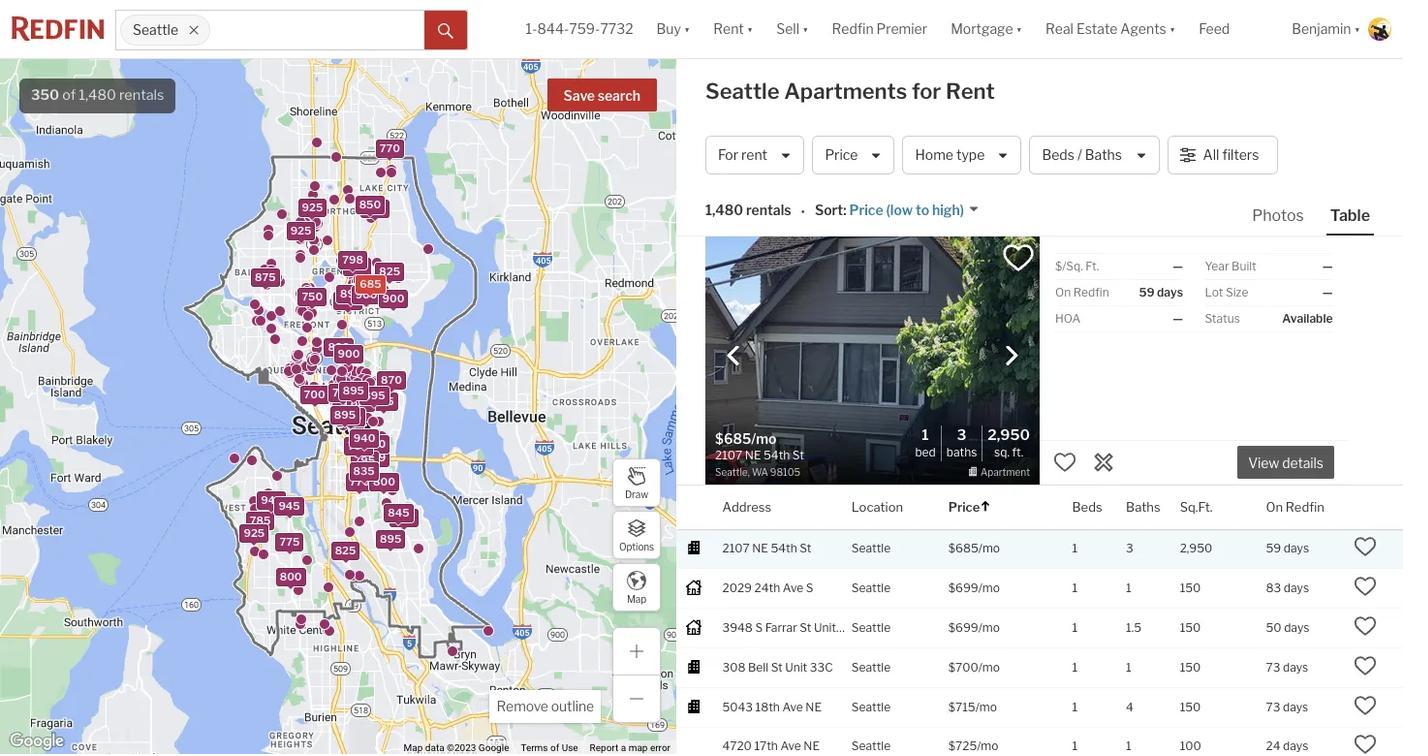 Task type: describe. For each thing, give the bounding box(es) containing it.
1-
[[526, 21, 537, 37]]

8
[[349, 287, 356, 301]]

built
[[1232, 259, 1257, 273]]

0 vertical spatial s
[[806, 580, 814, 595]]

map region
[[0, 0, 812, 754]]

685
[[360, 277, 381, 290]]

5043 18th ave ne
[[723, 699, 822, 714]]

1,480 inside 1,480 rentals •
[[706, 202, 743, 218]]

▾ for rent ▾
[[747, 21, 753, 37]]

on inside on redfin button
[[1266, 499, 1283, 514]]

308 bell st unit 33c
[[723, 660, 833, 674]]

0 vertical spatial 59 days
[[1139, 285, 1183, 299]]

/mo for 5043 18th ave ne
[[976, 699, 997, 714]]

1 vertical spatial redfin
[[1074, 285, 1109, 299]]

0 horizontal spatial price button
[[813, 136, 895, 174]]

(low
[[886, 202, 913, 218]]

a
[[621, 743, 626, 753]]

photos
[[1252, 206, 1304, 225]]

1 horizontal spatial 699
[[393, 511, 415, 524]]

7732
[[600, 21, 633, 37]]

0 vertical spatial favorite this home image
[[1054, 451, 1077, 474]]

sort :
[[815, 202, 847, 218]]

▾ inside real estate agents ▾ link
[[1170, 21, 1176, 37]]

type
[[957, 147, 985, 163]]

of for terms
[[551, 743, 559, 753]]

1 horizontal spatial 59 days
[[1266, 540, 1310, 555]]

days for 5043 18th ave ne
[[1283, 699, 1309, 714]]

0 vertical spatial 825
[[379, 264, 400, 277]]

apartments
[[784, 79, 908, 104]]

2 150 from the top
[[1180, 620, 1201, 634]]

73 days for 1
[[1266, 660, 1309, 674]]

high)
[[932, 202, 965, 218]]

2029
[[723, 580, 752, 595]]

73 for 4
[[1266, 699, 1281, 714]]

945 up the 775
[[279, 499, 300, 513]]

▾ for benjamin ▾
[[1355, 21, 1361, 37]]

outline
[[551, 698, 594, 714]]

table button
[[1327, 205, 1374, 236]]

$700
[[949, 660, 979, 674]]

map data ©2023 google
[[404, 743, 509, 753]]

remove seattle image
[[188, 24, 199, 36]]

/
[[1078, 147, 1082, 163]]

ave for 24th
[[783, 580, 804, 595]]

rent ▾
[[714, 21, 753, 37]]

1 horizontal spatial unit
[[814, 620, 836, 634]]

8 units
[[349, 287, 385, 301]]

favorite this home image for 50 days
[[1354, 614, 1378, 637]]

33c
[[810, 660, 833, 674]]

rent ▾ button
[[714, 0, 753, 58]]

days for 4720 17th ave ne
[[1283, 739, 1309, 753]]

1 vertical spatial 800
[[280, 569, 302, 583]]

1-844-759-7732 link
[[526, 21, 633, 37]]

view
[[1249, 455, 1280, 471]]

for rent button
[[706, 136, 805, 174]]

4720
[[723, 739, 752, 753]]

draw
[[625, 488, 648, 500]]

error
[[650, 743, 671, 753]]

remove outline
[[497, 698, 594, 714]]

sq.ft.
[[1180, 499, 1213, 514]]

size
[[1226, 285, 1249, 299]]

2 vertical spatial st
[[771, 660, 783, 674]]

•
[[801, 203, 805, 220]]

/mo for 2107 ne 54th st
[[979, 540, 1000, 555]]

875
[[255, 270, 276, 284]]

0 vertical spatial ne
[[752, 540, 768, 555]]

all filters
[[1203, 147, 1259, 163]]

user photo image
[[1369, 17, 1392, 41]]

previous button image
[[724, 346, 743, 365]]

06
[[839, 620, 855, 634]]

50
[[1266, 620, 1282, 634]]

filters
[[1223, 147, 1259, 163]]

favorite this home image for 59 days
[[1354, 535, 1378, 558]]

1 vertical spatial rent
[[946, 79, 995, 104]]

options button
[[613, 511, 661, 559]]

0 vertical spatial on redfin
[[1056, 285, 1109, 299]]

real estate agents ▾
[[1046, 21, 1176, 37]]

2107
[[723, 540, 750, 555]]

home type
[[915, 147, 985, 163]]

favorite this home image for 73 days
[[1354, 654, 1378, 677]]

terms of use link
[[521, 743, 578, 753]]

2,950 sq. ft.
[[988, 427, 1030, 459]]

sell ▾ button
[[765, 0, 820, 58]]

0 vertical spatial price
[[825, 147, 858, 163]]

sell ▾
[[777, 21, 809, 37]]

1 vertical spatial 925
[[290, 223, 311, 237]]

favorite this home image for 83 days
[[1354, 574, 1378, 598]]

details
[[1282, 455, 1324, 471]]

775
[[280, 535, 300, 548]]

hoa
[[1056, 311, 1081, 326]]

price (low to high) button
[[847, 201, 980, 220]]

days left lot
[[1157, 285, 1183, 299]]

buy ▾
[[657, 21, 690, 37]]

0 vertical spatial 59
[[1139, 285, 1155, 299]]

890
[[340, 286, 362, 300]]

redfin premier button
[[820, 0, 939, 58]]

days for 2107 ne 54th st
[[1284, 540, 1310, 555]]

ave for 17th
[[781, 739, 801, 753]]

24th
[[755, 580, 780, 595]]

/mo for 2029 24th ave s
[[979, 580, 1000, 595]]

3 baths
[[947, 427, 977, 459]]

0 horizontal spatial 770
[[350, 474, 370, 488]]

2029 24th ave s
[[723, 580, 814, 595]]

0 horizontal spatial on
[[1056, 285, 1071, 299]]

address button
[[723, 486, 772, 529]]

2,950 for 2,950
[[1180, 540, 1213, 555]]

rent
[[742, 147, 768, 163]]

for
[[718, 147, 739, 163]]

sort
[[815, 202, 843, 218]]

beds button
[[1073, 486, 1103, 529]]

$700 /mo
[[949, 660, 1000, 674]]

redfin inside redfin premier button
[[832, 21, 874, 37]]

350 of 1,480 rentals
[[31, 86, 164, 104]]

805
[[337, 293, 359, 306]]

$725
[[949, 739, 977, 753]]

photo of 2107 ne 54th st, seattle, wa 98105 image
[[706, 236, 1040, 485]]

available
[[1283, 311, 1333, 326]]

— for ft.
[[1173, 259, 1183, 273]]

save search button
[[547, 79, 657, 111]]

765
[[373, 394, 394, 407]]

$699 /mo for 2029 24th ave s
[[949, 580, 1000, 595]]

favorite this home image for 100
[[1354, 733, 1378, 754]]

1 horizontal spatial 770
[[380, 141, 400, 155]]

draw button
[[613, 458, 661, 507]]

1 vertical spatial price button
[[949, 486, 992, 529]]

estate
[[1077, 21, 1118, 37]]

mortgage ▾ button
[[951, 0, 1023, 58]]

rent inside dropdown button
[[714, 21, 744, 37]]

price for price (low to high)
[[850, 202, 884, 218]]

898
[[328, 339, 350, 353]]

845
[[388, 505, 410, 519]]

715
[[356, 280, 375, 294]]

x-out this home image
[[1092, 451, 1116, 474]]

google
[[479, 743, 509, 753]]

ne for 17th
[[804, 739, 820, 753]]

favorite button checkbox
[[1002, 241, 1035, 274]]

1 horizontal spatial on redfin
[[1266, 499, 1325, 514]]

google image
[[5, 729, 69, 754]]

785
[[250, 513, 271, 526]]

725
[[355, 285, 375, 299]]



Task type: vqa. For each thing, say whether or not it's contained in the screenshot.
8701 associated with history
no



Task type: locate. For each thing, give the bounding box(es) containing it.
map for map
[[627, 593, 647, 604]]

2 vertical spatial price
[[949, 499, 980, 514]]

▾ inside buy ▾ dropdown button
[[684, 21, 690, 37]]

0 vertical spatial ft.
[[1086, 259, 1099, 273]]

850
[[359, 197, 381, 211], [364, 201, 386, 214], [358, 276, 380, 290], [354, 285, 376, 299]]

1 horizontal spatial rent
[[946, 79, 995, 104]]

▾ inside rent ▾ dropdown button
[[747, 21, 753, 37]]

0 horizontal spatial baths
[[947, 445, 977, 459]]

photos button
[[1249, 205, 1327, 234]]

1 horizontal spatial rentals
[[746, 202, 791, 218]]

$699 up $700
[[949, 620, 979, 634]]

:
[[843, 202, 847, 218]]

2 73 from the top
[[1266, 699, 1281, 714]]

2 vertical spatial baths
[[1126, 499, 1161, 514]]

rent right buy ▾
[[714, 21, 744, 37]]

next button image
[[1002, 346, 1022, 365]]

ave
[[783, 580, 804, 595], [783, 699, 803, 714], [781, 739, 801, 753]]

5 ▾ from the left
[[1170, 21, 1176, 37]]

1 vertical spatial s
[[755, 620, 763, 634]]

lot size
[[1205, 285, 1249, 299]]

on redfin button
[[1266, 486, 1325, 529]]

ne down '33c'
[[806, 699, 822, 714]]

ft. inside "2,950 sq. ft."
[[1012, 445, 1024, 459]]

2 vertical spatial favorite this home image
[[1354, 733, 1378, 754]]

price (low to high)
[[850, 202, 965, 218]]

all
[[1203, 147, 1220, 163]]

1 vertical spatial price
[[850, 202, 884, 218]]

▾ left the user photo
[[1355, 21, 1361, 37]]

of right 350
[[62, 86, 76, 104]]

beds left the / at the right top of the page
[[1042, 147, 1075, 163]]

beds for beds / baths
[[1042, 147, 1075, 163]]

1 vertical spatial ft.
[[1012, 445, 1024, 459]]

2 vertical spatial 825
[[335, 543, 356, 557]]

price for the bottommost price "button"
[[949, 499, 980, 514]]

1 vertical spatial $699 /mo
[[949, 620, 1000, 634]]

1 vertical spatial st
[[800, 620, 812, 634]]

unit
[[814, 620, 836, 634], [785, 660, 808, 674]]

0 vertical spatial 73 days
[[1266, 660, 1309, 674]]

150 for 5043 18th ave ne
[[1180, 699, 1201, 714]]

24
[[1266, 739, 1281, 753]]

1 inside 1 bed
[[922, 427, 929, 444]]

rentals right 350
[[119, 86, 164, 104]]

870
[[381, 373, 402, 387]]

for rent
[[718, 147, 768, 163]]

2 horizontal spatial baths
[[1126, 499, 1161, 514]]

st for farrar
[[800, 620, 812, 634]]

1 150 from the top
[[1180, 580, 1201, 595]]

4 favorite this home image from the top
[[1354, 654, 1378, 677]]

800 up 845 at the left of page
[[373, 474, 395, 488]]

for
[[912, 79, 942, 104]]

825 left the 765
[[351, 395, 372, 408]]

0 vertical spatial $699 /mo
[[949, 580, 1000, 595]]

308
[[723, 660, 746, 674]]

s up 3948 s farrar st unit 06 seattle
[[806, 580, 814, 595]]

redfin inside on redfin button
[[1286, 499, 1325, 514]]

days right 83
[[1284, 580, 1310, 595]]

2,950 up sq. at right
[[988, 427, 1030, 444]]

map left "data"
[[404, 743, 423, 753]]

baths left the sq.ft.
[[1126, 499, 1161, 514]]

real estate agents ▾ link
[[1046, 0, 1176, 58]]

$699 for 3948 s farrar st unit 06
[[949, 620, 979, 634]]

/mo down sq. at right
[[979, 540, 1000, 555]]

1 vertical spatial 699
[[393, 511, 415, 524]]

$699 for 2029 24th ave s
[[949, 580, 979, 595]]

st
[[800, 540, 812, 555], [800, 620, 812, 634], [771, 660, 783, 674]]

0 vertical spatial unit
[[814, 620, 836, 634]]

benjamin ▾
[[1292, 21, 1361, 37]]

map down options
[[627, 593, 647, 604]]

0 vertical spatial 73
[[1266, 660, 1281, 674]]

825 right the 775
[[335, 543, 356, 557]]

/mo for 4720 17th ave ne
[[977, 739, 999, 753]]

3 for 3 baths
[[957, 427, 967, 444]]

0 vertical spatial ave
[[783, 580, 804, 595]]

59 up 83
[[1266, 540, 1282, 555]]

on down view
[[1266, 499, 1283, 514]]

map inside button
[[627, 593, 647, 604]]

1 horizontal spatial 3
[[1126, 540, 1134, 555]]

$699 /mo
[[949, 580, 1000, 595], [949, 620, 1000, 634]]

700
[[304, 387, 325, 401]]

ft.
[[1086, 259, 1099, 273], [1012, 445, 1024, 459]]

data
[[425, 743, 445, 753]]

59 left lot
[[1139, 285, 1155, 299]]

sq.
[[995, 445, 1010, 459]]

price inside the 'price (low to high)' button
[[850, 202, 884, 218]]

location
[[852, 499, 903, 514]]

4 ▾ from the left
[[1016, 21, 1023, 37]]

0 horizontal spatial on redfin
[[1056, 285, 1109, 299]]

rent ▾ button
[[702, 0, 765, 58]]

895
[[343, 383, 364, 396], [364, 388, 385, 402], [334, 408, 356, 422], [340, 410, 362, 423], [380, 532, 402, 545]]

2 $699 from the top
[[949, 620, 979, 634]]

status
[[1205, 311, 1240, 326]]

3948 s farrar st unit 06 seattle
[[723, 620, 891, 634]]

unit left '33c'
[[785, 660, 808, 674]]

ne right 17th
[[804, 739, 820, 753]]

baths
[[1085, 147, 1122, 163], [947, 445, 977, 459], [1126, 499, 1161, 514]]

— left status
[[1173, 311, 1183, 326]]

$715
[[949, 699, 976, 714]]

945 up "785"
[[261, 493, 282, 507]]

s right '3948'
[[755, 620, 763, 634]]

73 for 1
[[1266, 660, 1281, 674]]

0 vertical spatial st
[[800, 540, 812, 555]]

favorite button image
[[1002, 241, 1035, 274]]

73 down 50
[[1266, 660, 1281, 674]]

rentals left •
[[746, 202, 791, 218]]

0 vertical spatial 925
[[302, 200, 323, 213]]

3 down baths button
[[1126, 540, 1134, 555]]

1 vertical spatial on redfin
[[1266, 499, 1325, 514]]

1 horizontal spatial of
[[551, 743, 559, 753]]

price up :
[[825, 147, 858, 163]]

premier
[[877, 21, 928, 37]]

1 vertical spatial 825
[[351, 395, 372, 408]]

2 favorite this home image from the top
[[1354, 574, 1378, 598]]

all filters button
[[1168, 136, 1278, 174]]

3 favorite this home image from the top
[[1354, 614, 1378, 637]]

$715 /mo
[[949, 699, 997, 714]]

search
[[598, 87, 641, 104]]

2,950
[[988, 427, 1030, 444], [1180, 540, 1213, 555]]

days up 24 days
[[1283, 699, 1309, 714]]

buy
[[657, 21, 681, 37]]

to
[[916, 202, 930, 218]]

1,480 down for
[[706, 202, 743, 218]]

location button
[[852, 486, 903, 529]]

seattle apartments for rent
[[706, 79, 995, 104]]

0 horizontal spatial 699
[[364, 451, 386, 464]]

1 $699 from the top
[[949, 580, 979, 595]]

/mo for 308 bell st unit 33c
[[979, 660, 1000, 674]]

1 73 days from the top
[[1266, 660, 1309, 674]]

0 vertical spatial on
[[1056, 285, 1071, 299]]

— for size
[[1323, 285, 1333, 299]]

0 vertical spatial 800
[[373, 474, 395, 488]]

rent right for
[[946, 79, 995, 104]]

days down 50 days
[[1283, 660, 1309, 674]]

73 days for 4
[[1266, 699, 1309, 714]]

1 vertical spatial 59 days
[[1266, 540, 1310, 555]]

home type button
[[903, 136, 1022, 174]]

150 for 2029 24th ave s
[[1180, 580, 1201, 595]]

redfin down details
[[1286, 499, 1325, 514]]

0 horizontal spatial ft.
[[1012, 445, 1024, 459]]

1 vertical spatial 73
[[1266, 699, 1281, 714]]

1 horizontal spatial ft.
[[1086, 259, 1099, 273]]

$699 down $685
[[949, 580, 979, 595]]

4
[[1126, 699, 1134, 714]]

3 inside 3 baths
[[957, 427, 967, 444]]

remove
[[497, 698, 548, 714]]

of left use
[[551, 743, 559, 753]]

on redfin down $/sq. ft.
[[1056, 285, 1109, 299]]

ave right "24th"
[[783, 580, 804, 595]]

59 days up 83 days
[[1266, 540, 1310, 555]]

0 horizontal spatial rentals
[[119, 86, 164, 104]]

0 horizontal spatial rent
[[714, 21, 744, 37]]

1,480 right 350
[[79, 86, 116, 104]]

798
[[342, 252, 363, 266], [347, 259, 368, 273]]

favorite this home image for 150
[[1354, 694, 1378, 717]]

$685
[[949, 540, 979, 555]]

770
[[380, 141, 400, 155], [350, 474, 370, 488]]

1 vertical spatial rentals
[[746, 202, 791, 218]]

st right farrar
[[800, 620, 812, 634]]

of for 350
[[62, 86, 76, 104]]

days for 308 bell st unit 33c
[[1283, 660, 1309, 674]]

price right :
[[850, 202, 884, 218]]

bed
[[915, 445, 936, 459]]

1 horizontal spatial 1,480
[[706, 202, 743, 218]]

1 ▾ from the left
[[684, 21, 690, 37]]

0 horizontal spatial s
[[755, 620, 763, 634]]

6 ▾ from the left
[[1355, 21, 1361, 37]]

ave right 18th
[[783, 699, 803, 714]]

baths right bed in the bottom of the page
[[947, 445, 977, 459]]

use
[[562, 743, 578, 753]]

price button up :
[[813, 136, 895, 174]]

/mo up $700 /mo at right
[[979, 620, 1000, 634]]

real
[[1046, 21, 1074, 37]]

— up available
[[1323, 285, 1333, 299]]

beds inside button
[[1042, 147, 1075, 163]]

address
[[723, 499, 772, 514]]

▾ right "mortgage"
[[1016, 21, 1023, 37]]

on up hoa
[[1056, 285, 1071, 299]]

▾ for sell ▾
[[803, 21, 809, 37]]

table
[[1331, 206, 1371, 225]]

0 vertical spatial beds
[[1042, 147, 1075, 163]]

sell
[[777, 21, 800, 37]]

/mo up $715 /mo
[[979, 660, 1000, 674]]

unit left 06
[[814, 620, 836, 634]]

1.5
[[1126, 620, 1142, 634]]

price up $685
[[949, 499, 980, 514]]

submit search image
[[438, 23, 454, 39]]

3 ▾ from the left
[[803, 21, 809, 37]]

150 for 308 bell st unit 33c
[[1180, 660, 1201, 674]]

3 150 from the top
[[1180, 660, 1201, 674]]

2 73 days from the top
[[1266, 699, 1309, 714]]

ave right 17th
[[781, 739, 801, 753]]

3 for 3
[[1126, 540, 1134, 555]]

0 vertical spatial 699
[[364, 451, 386, 464]]

1 $699 /mo from the top
[[949, 580, 1000, 595]]

beds / baths button
[[1030, 136, 1160, 174]]

800 down the 775
[[280, 569, 302, 583]]

None search field
[[210, 11, 425, 49]]

1 vertical spatial beds
[[1073, 499, 1103, 514]]

days for 2029 24th ave s
[[1284, 580, 1310, 595]]

▾ right agents
[[1170, 21, 1176, 37]]

days right 24
[[1283, 739, 1309, 753]]

0 horizontal spatial redfin
[[832, 21, 874, 37]]

900
[[355, 288, 378, 301], [382, 291, 405, 305], [338, 347, 360, 360]]

2 ▾ from the left
[[747, 21, 753, 37]]

1 vertical spatial 770
[[350, 474, 370, 488]]

rentals inside 1,480 rentals •
[[746, 202, 791, 218]]

$699 /mo up $700 /mo at right
[[949, 620, 1000, 634]]

/mo down $715 /mo
[[977, 739, 999, 753]]

1 vertical spatial of
[[551, 743, 559, 753]]

4 150 from the top
[[1180, 699, 1201, 714]]

2 vertical spatial ne
[[804, 739, 820, 753]]

year built
[[1205, 259, 1257, 273]]

s
[[806, 580, 814, 595], [755, 620, 763, 634]]

2 vertical spatial 925
[[244, 525, 265, 539]]

view details
[[1249, 455, 1324, 471]]

options
[[619, 540, 654, 552]]

favorite this home image
[[1054, 451, 1077, 474], [1354, 694, 1378, 717], [1354, 733, 1378, 754]]

▾ left sell
[[747, 21, 753, 37]]

825
[[379, 264, 400, 277], [351, 395, 372, 408], [335, 543, 356, 557]]

$699 /mo down the $685 /mo
[[949, 580, 1000, 595]]

1 vertical spatial ave
[[783, 699, 803, 714]]

redfin left the premier
[[832, 21, 874, 37]]

st right bell
[[771, 660, 783, 674]]

feed button
[[1188, 0, 1281, 58]]

▾ inside mortgage ▾ dropdown button
[[1016, 21, 1023, 37]]

on redfin down details
[[1266, 499, 1325, 514]]

1 vertical spatial 1,480
[[706, 202, 743, 218]]

3 right 1 bed
[[957, 427, 967, 444]]

5043
[[723, 699, 753, 714]]

1 vertical spatial 59
[[1266, 540, 1282, 555]]

ave for 18th
[[783, 699, 803, 714]]

1 horizontal spatial 2,950
[[1180, 540, 1213, 555]]

1 horizontal spatial on
[[1266, 499, 1283, 514]]

/mo down the $685 /mo
[[979, 580, 1000, 595]]

beds down x-out this home icon
[[1073, 499, 1103, 514]]

home
[[915, 147, 954, 163]]

17th
[[754, 739, 778, 753]]

0 vertical spatial 2,950
[[988, 427, 1030, 444]]

▾ for mortgage ▾
[[1016, 21, 1023, 37]]

map
[[627, 593, 647, 604], [404, 743, 423, 753]]

report
[[590, 743, 619, 753]]

2 $699 /mo from the top
[[949, 620, 1000, 634]]

map for map data ©2023 google
[[404, 743, 423, 753]]

redfin premier
[[832, 21, 928, 37]]

1 horizontal spatial price button
[[949, 486, 992, 529]]

0 vertical spatial rentals
[[119, 86, 164, 104]]

0 vertical spatial map
[[627, 593, 647, 604]]

0 vertical spatial baths
[[1085, 147, 1122, 163]]

50 days
[[1266, 620, 1310, 634]]

map button
[[613, 563, 661, 612]]

ne
[[752, 540, 768, 555], [806, 699, 822, 714], [804, 739, 820, 753]]

remove outline button
[[490, 690, 601, 723]]

benjamin
[[1292, 21, 1352, 37]]

59 days left lot
[[1139, 285, 1183, 299]]

st for 54th
[[800, 540, 812, 555]]

0 horizontal spatial 800
[[280, 569, 302, 583]]

1 horizontal spatial 800
[[373, 474, 395, 488]]

1 horizontal spatial baths
[[1085, 147, 1122, 163]]

1 vertical spatial unit
[[785, 660, 808, 674]]

heading
[[715, 429, 873, 480]]

0 vertical spatial price button
[[813, 136, 895, 174]]

1,480
[[79, 86, 116, 104], [706, 202, 743, 218]]

2,950 down 'sq.ft.' button
[[1180, 540, 1213, 555]]

beds for beds
[[1073, 499, 1103, 514]]

/mo up '$725 /mo'
[[976, 699, 997, 714]]

baths right the / at the right top of the page
[[1085, 147, 1122, 163]]

73 days down 50 days
[[1266, 660, 1309, 674]]

— left year
[[1173, 259, 1183, 273]]

1 favorite this home image from the top
[[1354, 535, 1378, 558]]

2 vertical spatial ave
[[781, 739, 801, 753]]

1 vertical spatial baths
[[947, 445, 977, 459]]

ft. right sq. at right
[[1012, 445, 1024, 459]]

1 73 from the top
[[1266, 660, 1281, 674]]

favorite this home image
[[1354, 535, 1378, 558], [1354, 574, 1378, 598], [1354, 614, 1378, 637], [1354, 654, 1378, 677]]

ne for 18th
[[806, 699, 822, 714]]

0 horizontal spatial unit
[[785, 660, 808, 674]]

1 vertical spatial 2,950
[[1180, 540, 1213, 555]]

baths inside button
[[1085, 147, 1122, 163]]

$699 /mo for 3948 s farrar st unit 06
[[949, 620, 1000, 634]]

73
[[1266, 660, 1281, 674], [1266, 699, 1281, 714]]

terms of use
[[521, 743, 578, 753]]

73 up 24
[[1266, 699, 1281, 714]]

825 up units
[[379, 264, 400, 277]]

price button up the $685 /mo
[[949, 486, 992, 529]]

1 vertical spatial ne
[[806, 699, 822, 714]]

▾ inside sell ▾ dropdown button
[[803, 21, 809, 37]]

73 days up 24 days
[[1266, 699, 1309, 714]]

days right 50
[[1284, 620, 1310, 634]]

0 horizontal spatial 3
[[957, 427, 967, 444]]

▾ right buy
[[684, 21, 690, 37]]

▾ for buy ▾
[[684, 21, 690, 37]]

$725 /mo
[[949, 739, 999, 753]]

0 horizontal spatial 1,480
[[79, 86, 116, 104]]

▾ right sell
[[803, 21, 809, 37]]

0 horizontal spatial 2,950
[[988, 427, 1030, 444]]

0 horizontal spatial 59
[[1139, 285, 1155, 299]]

1 horizontal spatial map
[[627, 593, 647, 604]]

1 vertical spatial on
[[1266, 499, 1283, 514]]

ft. right $/sq.
[[1086, 259, 1099, 273]]

st right 54th
[[800, 540, 812, 555]]

redfin down $/sq. ft.
[[1074, 285, 1109, 299]]

days down on redfin button
[[1284, 540, 1310, 555]]

— down table button
[[1323, 259, 1333, 273]]

2,950 for 2,950 sq. ft.
[[988, 427, 1030, 444]]

days
[[1157, 285, 1183, 299], [1284, 540, 1310, 555], [1284, 580, 1310, 595], [1284, 620, 1310, 634], [1283, 660, 1309, 674], [1283, 699, 1309, 714], [1283, 739, 1309, 753]]

ne left 54th
[[752, 540, 768, 555]]

0 vertical spatial of
[[62, 86, 76, 104]]

beds / baths
[[1042, 147, 1122, 163]]

1 vertical spatial favorite this home image
[[1354, 694, 1378, 717]]

0 vertical spatial 3
[[957, 427, 967, 444]]

0 horizontal spatial of
[[62, 86, 76, 104]]

0 vertical spatial 770
[[380, 141, 400, 155]]

— for built
[[1323, 259, 1333, 273]]

150
[[1180, 580, 1201, 595], [1180, 620, 1201, 634], [1180, 660, 1201, 674], [1180, 699, 1201, 714]]

1 horizontal spatial redfin
[[1074, 285, 1109, 299]]

1 vertical spatial map
[[404, 743, 423, 753]]



